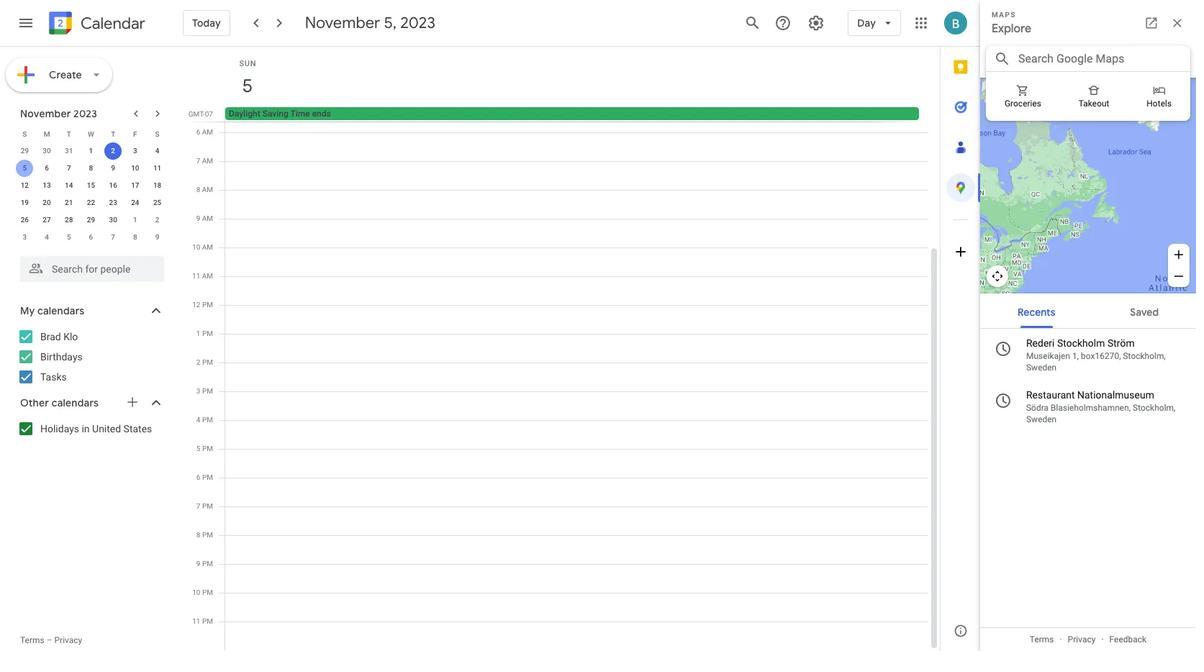 Task type: locate. For each thing, give the bounding box(es) containing it.
0 horizontal spatial 1
[[89, 147, 93, 155]]

16
[[109, 181, 117, 189]]

1 horizontal spatial 1
[[133, 216, 137, 224]]

0 vertical spatial november
[[305, 13, 380, 33]]

am for 11 am
[[202, 272, 213, 280]]

11 inside november 2023 grid
[[153, 164, 162, 172]]

pm for 4 pm
[[202, 416, 213, 424]]

0 horizontal spatial s
[[23, 130, 27, 138]]

brad
[[40, 331, 61, 343]]

december 8 element
[[127, 229, 144, 246]]

pm up "7 pm"
[[202, 474, 213, 482]]

pm down 4 pm
[[202, 445, 213, 453]]

9 down 2, today element
[[111, 164, 115, 172]]

5
[[242, 74, 252, 98], [23, 164, 27, 172], [67, 233, 71, 241], [196, 445, 201, 453]]

24 element
[[127, 194, 144, 212]]

1 inside 5 grid
[[196, 330, 201, 338]]

2 cell
[[102, 143, 124, 160]]

5,
[[384, 13, 397, 33]]

0 horizontal spatial 30
[[43, 147, 51, 155]]

calendars up brad klo
[[37, 305, 84, 318]]

7 pm
[[196, 503, 213, 511]]

11 down 10 pm on the bottom
[[192, 618, 201, 626]]

0 vertical spatial 11
[[153, 164, 162, 172]]

calendar heading
[[78, 13, 145, 33]]

11 for 11 am
[[192, 272, 200, 280]]

10
[[131, 164, 139, 172], [192, 243, 200, 251], [192, 589, 201, 597]]

november for november 5, 2023
[[305, 13, 380, 33]]

2 row from the top
[[14, 143, 168, 160]]

other calendars button
[[3, 392, 179, 415]]

7 down 6 pm
[[196, 503, 201, 511]]

1 vertical spatial calendars
[[52, 397, 99, 410]]

31
[[65, 147, 73, 155]]

8 down december 1 element
[[133, 233, 137, 241]]

9
[[111, 164, 115, 172], [196, 215, 200, 223], [155, 233, 159, 241], [196, 560, 201, 568]]

12 element
[[16, 177, 33, 194]]

4 for 4 pm
[[196, 416, 201, 424]]

1 pm from the top
[[202, 301, 213, 309]]

4 am from the top
[[202, 215, 213, 223]]

2 horizontal spatial 1
[[196, 330, 201, 338]]

9 for december 9 element
[[155, 233, 159, 241]]

daylight saving time ends row
[[219, 107, 940, 122]]

october 29 element
[[16, 143, 33, 160]]

2 vertical spatial 11
[[192, 618, 201, 626]]

0 horizontal spatial november
[[20, 107, 71, 120]]

1 horizontal spatial november
[[305, 13, 380, 33]]

29
[[21, 147, 29, 155], [87, 216, 95, 224]]

7 row from the top
[[14, 229, 168, 246]]

support image
[[775, 14, 792, 32]]

2 vertical spatial 4
[[196, 416, 201, 424]]

11 up 18
[[153, 164, 162, 172]]

2 vertical spatial 1
[[196, 330, 201, 338]]

10 element
[[127, 160, 144, 177]]

2 vertical spatial 10
[[192, 589, 201, 597]]

1 horizontal spatial 4
[[155, 147, 159, 155]]

1 vertical spatial november
[[20, 107, 71, 120]]

4 row from the top
[[14, 177, 168, 194]]

7 pm from the top
[[202, 474, 213, 482]]

8 up the 9 pm
[[196, 531, 201, 539]]

1 vertical spatial 2
[[155, 216, 159, 224]]

1 horizontal spatial 12
[[192, 301, 201, 309]]

8 pm from the top
[[202, 503, 213, 511]]

pm down 6 pm
[[202, 503, 213, 511]]

my
[[20, 305, 35, 318]]

7
[[196, 157, 200, 165], [67, 164, 71, 172], [111, 233, 115, 241], [196, 503, 201, 511]]

5 down sun
[[242, 74, 252, 98]]

5 pm from the top
[[202, 416, 213, 424]]

4 pm
[[196, 416, 213, 424]]

9 up 10 pm on the bottom
[[196, 560, 201, 568]]

states
[[124, 423, 152, 435]]

6 for 6 pm
[[196, 474, 201, 482]]

2 am from the top
[[202, 157, 213, 165]]

19
[[21, 199, 29, 207]]

30 for october 30 element on the top left of the page
[[43, 147, 51, 155]]

3 am from the top
[[202, 186, 213, 194]]

tab list inside side panel section
[[941, 47, 981, 611]]

Search for people text field
[[29, 256, 156, 282]]

2 vertical spatial 3
[[196, 387, 201, 395]]

2, today element
[[105, 143, 122, 160]]

6 for december 6 element
[[89, 233, 93, 241]]

1 horizontal spatial 2023
[[401, 13, 436, 33]]

0 horizontal spatial 4
[[45, 233, 49, 241]]

27
[[43, 216, 51, 224]]

30 down the "23" "element"
[[109, 216, 117, 224]]

3 row from the top
[[14, 160, 168, 177]]

3 up 4 pm
[[196, 387, 201, 395]]

2 vertical spatial 2
[[196, 359, 201, 367]]

2 for 2, today element
[[111, 147, 115, 155]]

6 down october 30 element on the top left of the page
[[45, 164, 49, 172]]

december 2 element
[[149, 212, 166, 229]]

11
[[153, 164, 162, 172], [192, 272, 200, 280], [192, 618, 201, 626]]

10 inside november 2023 grid
[[131, 164, 139, 172]]

1 horizontal spatial 3
[[133, 147, 137, 155]]

15
[[87, 181, 95, 189]]

settings menu image
[[808, 14, 825, 32]]

main drawer image
[[17, 14, 35, 32]]

s right "f"
[[155, 130, 160, 138]]

29 up 5 cell
[[21, 147, 29, 155]]

december 4 element
[[38, 229, 55, 246]]

10 pm from the top
[[202, 560, 213, 568]]

5 am from the top
[[202, 243, 213, 251]]

11 am
[[192, 272, 213, 280]]

5 up 6 pm
[[196, 445, 201, 453]]

3 inside 5 grid
[[196, 387, 201, 395]]

21
[[65, 199, 73, 207]]

9 up 10 am
[[196, 215, 200, 223]]

1 vertical spatial 3
[[23, 233, 27, 241]]

5 grid
[[184, 47, 940, 652]]

7 for 7 am
[[196, 157, 200, 165]]

row group
[[14, 143, 168, 246]]

1 vertical spatial 10
[[192, 243, 200, 251]]

2023 up the w
[[73, 107, 97, 120]]

pm down 2 pm
[[202, 387, 213, 395]]

4 down 3 pm at the bottom of page
[[196, 416, 201, 424]]

9 down 'december 2' element on the left top of page
[[155, 233, 159, 241]]

calendars for my calendars
[[37, 305, 84, 318]]

pm for 10 pm
[[202, 589, 213, 597]]

1 for 1 pm
[[196, 330, 201, 338]]

3 inside december 3 element
[[23, 233, 27, 241]]

4
[[155, 147, 159, 155], [45, 233, 49, 241], [196, 416, 201, 424]]

12 inside 12 element
[[21, 181, 29, 189]]

2023 right 5, on the left of the page
[[401, 13, 436, 33]]

28 element
[[60, 212, 78, 229]]

7 for 7 pm
[[196, 503, 201, 511]]

0 horizontal spatial 3
[[23, 233, 27, 241]]

pm up 2 pm
[[202, 330, 213, 338]]

2 s from the left
[[155, 130, 160, 138]]

pm down "7 pm"
[[202, 531, 213, 539]]

pm up 3 pm at the bottom of page
[[202, 359, 213, 367]]

24
[[131, 199, 139, 207]]

11 for 11
[[153, 164, 162, 172]]

8 inside "element"
[[133, 233, 137, 241]]

1 vertical spatial 12
[[192, 301, 201, 309]]

7 am
[[196, 157, 213, 165]]

am
[[202, 128, 213, 136], [202, 157, 213, 165], [202, 186, 213, 194], [202, 215, 213, 223], [202, 243, 213, 251], [202, 272, 213, 280]]

12 down 11 am
[[192, 301, 201, 309]]

11 down 10 am
[[192, 272, 200, 280]]

4 inside 5 grid
[[196, 416, 201, 424]]

s up october 29 element on the top of the page
[[23, 130, 27, 138]]

28
[[65, 216, 73, 224]]

26
[[21, 216, 29, 224]]

5 down october 29 element on the top of the page
[[23, 164, 27, 172]]

5 inside cell
[[23, 164, 27, 172]]

am up 12 pm
[[202, 272, 213, 280]]

1 row from the top
[[14, 125, 168, 143]]

7 up 8 am
[[196, 157, 200, 165]]

None search field
[[0, 251, 179, 282]]

day
[[858, 17, 876, 30]]

1 down the w
[[89, 147, 93, 155]]

3 down "f"
[[133, 147, 137, 155]]

create
[[49, 68, 82, 81]]

row
[[14, 125, 168, 143], [14, 143, 168, 160], [14, 160, 168, 177], [14, 177, 168, 194], [14, 194, 168, 212], [14, 212, 168, 229], [14, 229, 168, 246]]

brad klo
[[40, 331, 78, 343]]

row containing 19
[[14, 194, 168, 212]]

1 inside december 1 element
[[133, 216, 137, 224]]

am down 07
[[202, 128, 213, 136]]

1 horizontal spatial 29
[[87, 216, 95, 224]]

8
[[89, 164, 93, 172], [196, 186, 200, 194], [133, 233, 137, 241], [196, 531, 201, 539]]

1 vertical spatial 30
[[109, 216, 117, 224]]

calendars
[[37, 305, 84, 318], [52, 397, 99, 410]]

pm down 8 pm
[[202, 560, 213, 568]]

november 5, 2023
[[305, 13, 436, 33]]

29 element
[[82, 212, 100, 229]]

5 cell
[[14, 160, 36, 177]]

12 down 5 cell
[[21, 181, 29, 189]]

7 down 30 element
[[111, 233, 115, 241]]

1 horizontal spatial 30
[[109, 216, 117, 224]]

0 vertical spatial 10
[[131, 164, 139, 172]]

am up 8 am
[[202, 157, 213, 165]]

6 pm
[[196, 474, 213, 482]]

2 horizontal spatial 3
[[196, 387, 201, 395]]

6 pm from the top
[[202, 445, 213, 453]]

am down the "7 am"
[[202, 186, 213, 194]]

november up m
[[20, 107, 71, 120]]

1 vertical spatial 2023
[[73, 107, 97, 120]]

1 vertical spatial 4
[[45, 233, 49, 241]]

am down 8 am
[[202, 215, 213, 223]]

9 for 9 pm
[[196, 560, 201, 568]]

3 down 26 element
[[23, 233, 27, 241]]

gmt-07
[[188, 110, 213, 118]]

30
[[43, 147, 51, 155], [109, 216, 117, 224]]

w
[[88, 130, 94, 138]]

4 pm from the top
[[202, 387, 213, 395]]

2 for 'december 2' element on the left top of page
[[155, 216, 159, 224]]

2 inside cell
[[111, 147, 115, 155]]

23 element
[[105, 194, 122, 212]]

10 up '17'
[[131, 164, 139, 172]]

2 horizontal spatial 4
[[196, 416, 201, 424]]

privacy link
[[54, 636, 82, 646]]

1 vertical spatial 29
[[87, 216, 95, 224]]

17
[[131, 181, 139, 189]]

1 down 12 pm
[[196, 330, 201, 338]]

ends
[[312, 109, 331, 119]]

12 inside 5 grid
[[192, 301, 201, 309]]

2 inside 5 grid
[[196, 359, 201, 367]]

3 pm from the top
[[202, 359, 213, 367]]

3
[[133, 147, 137, 155], [23, 233, 27, 241], [196, 387, 201, 395]]

9 pm
[[196, 560, 213, 568]]

t
[[67, 130, 71, 138], [111, 130, 115, 138]]

07
[[205, 110, 213, 118]]

pm for 11 pm
[[202, 618, 213, 626]]

day button
[[848, 6, 902, 40]]

1 am from the top
[[202, 128, 213, 136]]

side panel section
[[940, 47, 981, 652]]

november for november 2023
[[20, 107, 71, 120]]

30 down m
[[43, 147, 51, 155]]

8 down the "7 am"
[[196, 186, 200, 194]]

daylight saving time ends button
[[225, 107, 920, 120]]

tab list
[[941, 47, 981, 611]]

2
[[111, 147, 115, 155], [155, 216, 159, 224], [196, 359, 201, 367]]

10 for 10 am
[[192, 243, 200, 251]]

1 vertical spatial 1
[[133, 216, 137, 224]]

19 element
[[16, 194, 33, 212]]

30 for 30 element
[[109, 216, 117, 224]]

1 horizontal spatial t
[[111, 130, 115, 138]]

pm down 3 pm at the bottom of page
[[202, 416, 213, 424]]

10 up 11 pm
[[192, 589, 201, 597]]

5 down 28 element
[[67, 233, 71, 241]]

0 vertical spatial 30
[[43, 147, 51, 155]]

25 element
[[149, 194, 166, 212]]

6 am from the top
[[202, 272, 213, 280]]

5 row from the top
[[14, 194, 168, 212]]

0 vertical spatial calendars
[[37, 305, 84, 318]]

pm up 1 pm at bottom left
[[202, 301, 213, 309]]

add other calendars image
[[125, 395, 140, 410]]

0 vertical spatial 29
[[21, 147, 29, 155]]

1 s from the left
[[23, 130, 27, 138]]

holidays
[[40, 423, 79, 435]]

pm down the 9 pm
[[202, 589, 213, 597]]

6 up "7 pm"
[[196, 474, 201, 482]]

4 down 27 element
[[45, 233, 49, 241]]

my calendars
[[20, 305, 84, 318]]

am down 9 am
[[202, 243, 213, 251]]

2023
[[401, 13, 436, 33], [73, 107, 97, 120]]

3 pm
[[196, 387, 213, 395]]

pm for 12 pm
[[202, 301, 213, 309]]

0 vertical spatial 1
[[89, 147, 93, 155]]

2 pm from the top
[[202, 330, 213, 338]]

sunday, november 5 element
[[231, 70, 264, 103]]

in
[[82, 423, 90, 435]]

6 down 'gmt-'
[[196, 128, 200, 136]]

11 pm from the top
[[202, 589, 213, 597]]

november left 5, on the left of the page
[[305, 13, 380, 33]]

pm
[[202, 301, 213, 309], [202, 330, 213, 338], [202, 359, 213, 367], [202, 387, 213, 395], [202, 416, 213, 424], [202, 445, 213, 453], [202, 474, 213, 482], [202, 503, 213, 511], [202, 531, 213, 539], [202, 560, 213, 568], [202, 589, 213, 597], [202, 618, 213, 626]]

0 horizontal spatial t
[[67, 130, 71, 138]]

1 down 24 element
[[133, 216, 137, 224]]

calendars up in
[[52, 397, 99, 410]]

row containing 26
[[14, 212, 168, 229]]

12
[[21, 181, 29, 189], [192, 301, 201, 309]]

9 pm from the top
[[202, 531, 213, 539]]

0 horizontal spatial 2
[[111, 147, 115, 155]]

united
[[92, 423, 121, 435]]

14 element
[[60, 177, 78, 194]]

10 up 11 am
[[192, 243, 200, 251]]

4 up 11 element
[[155, 147, 159, 155]]

29 down the 22 element
[[87, 216, 95, 224]]

s
[[23, 130, 27, 138], [155, 130, 160, 138]]

calendar element
[[46, 9, 145, 40]]

november
[[305, 13, 380, 33], [20, 107, 71, 120]]

december 1 element
[[127, 212, 144, 229]]

4 inside december 4 element
[[45, 233, 49, 241]]

0 horizontal spatial 12
[[21, 181, 29, 189]]

1 vertical spatial 11
[[192, 272, 200, 280]]

1 horizontal spatial 2
[[155, 216, 159, 224]]

6 row from the top
[[14, 212, 168, 229]]

row group containing 29
[[14, 143, 168, 246]]

6 down 29 element
[[89, 233, 93, 241]]

12 pm
[[192, 301, 213, 309]]

0 vertical spatial 12
[[21, 181, 29, 189]]

0 horizontal spatial 29
[[21, 147, 29, 155]]

t up 2 cell
[[111, 130, 115, 138]]

10 pm
[[192, 589, 213, 597]]

pm for 9 pm
[[202, 560, 213, 568]]

row containing 29
[[14, 143, 168, 160]]

t up 31
[[67, 130, 71, 138]]

am for 10 am
[[202, 243, 213, 251]]

2 horizontal spatial 2
[[196, 359, 201, 367]]

0 vertical spatial 2
[[111, 147, 115, 155]]

6 am
[[196, 128, 213, 136]]

6
[[196, 128, 200, 136], [45, 164, 49, 172], [89, 233, 93, 241], [196, 474, 201, 482]]

pm down 10 pm on the bottom
[[202, 618, 213, 626]]

1 horizontal spatial s
[[155, 130, 160, 138]]

12 pm from the top
[[202, 618, 213, 626]]



Task type: vqa. For each thing, say whether or not it's contained in the screenshot.


Task type: describe. For each thing, give the bounding box(es) containing it.
5 inside "sun 5"
[[242, 74, 252, 98]]

am for 9 am
[[202, 215, 213, 223]]

november 2023 grid
[[14, 125, 168, 246]]

18 element
[[149, 177, 166, 194]]

1 for december 1 element
[[133, 216, 137, 224]]

2 pm
[[196, 359, 213, 367]]

18
[[153, 181, 162, 189]]

today
[[192, 17, 221, 30]]

1 t from the left
[[67, 130, 71, 138]]

9 am
[[196, 215, 213, 223]]

december 9 element
[[149, 229, 166, 246]]

13 element
[[38, 177, 55, 194]]

daylight saving time ends
[[229, 109, 331, 119]]

2 for 2 pm
[[196, 359, 201, 367]]

26 element
[[16, 212, 33, 229]]

10 for 10 pm
[[192, 589, 201, 597]]

klo
[[63, 331, 78, 343]]

14
[[65, 181, 73, 189]]

terms
[[20, 636, 44, 646]]

pm for 5 pm
[[202, 445, 213, 453]]

pm for 7 pm
[[202, 503, 213, 511]]

december 7 element
[[105, 229, 122, 246]]

22 element
[[82, 194, 100, 212]]

7 for december 7 element on the top left
[[111, 233, 115, 241]]

6 for 6 am
[[196, 128, 200, 136]]

am for 8 am
[[202, 186, 213, 194]]

october 30 element
[[38, 143, 55, 160]]

create button
[[6, 58, 112, 92]]

23
[[109, 199, 117, 207]]

daylight
[[229, 109, 260, 119]]

my calendars button
[[3, 300, 179, 323]]

12 for 12 pm
[[192, 301, 201, 309]]

10 am
[[192, 243, 213, 251]]

29 for october 29 element on the top of the page
[[21, 147, 29, 155]]

11 for 11 pm
[[192, 618, 201, 626]]

1 pm
[[196, 330, 213, 338]]

am for 7 am
[[202, 157, 213, 165]]

december 6 element
[[82, 229, 100, 246]]

pm for 2 pm
[[202, 359, 213, 367]]

10 for 10
[[131, 164, 139, 172]]

december 5 element
[[60, 229, 78, 246]]

my calendars list
[[3, 325, 179, 389]]

15 element
[[82, 177, 100, 194]]

sun
[[239, 59, 257, 68]]

tasks
[[40, 372, 67, 383]]

13
[[43, 181, 51, 189]]

–
[[47, 636, 52, 646]]

21 element
[[60, 194, 78, 212]]

11 element
[[149, 160, 166, 177]]

privacy
[[54, 636, 82, 646]]

gmt-
[[188, 110, 205, 118]]

9 for 9 am
[[196, 215, 200, 223]]

29 for 29 element
[[87, 216, 95, 224]]

8 for 8 am
[[196, 186, 200, 194]]

birthdays
[[40, 351, 83, 363]]

2 t from the left
[[111, 130, 115, 138]]

terms – privacy
[[20, 636, 82, 646]]

pm for 1 pm
[[202, 330, 213, 338]]

am for 6 am
[[202, 128, 213, 136]]

11 pm
[[192, 618, 213, 626]]

sun 5
[[239, 59, 257, 98]]

8 for december 8 "element"
[[133, 233, 137, 241]]

terms link
[[20, 636, 44, 646]]

0 vertical spatial 3
[[133, 147, 137, 155]]

4 for december 4 element
[[45, 233, 49, 241]]

december 3 element
[[16, 229, 33, 246]]

row containing 5
[[14, 160, 168, 177]]

3 for december 3 element
[[23, 233, 27, 241]]

today button
[[183, 6, 230, 40]]

holidays in united states
[[40, 423, 152, 435]]

row containing 12
[[14, 177, 168, 194]]

0 vertical spatial 2023
[[401, 13, 436, 33]]

8 pm
[[196, 531, 213, 539]]

pm for 6 pm
[[202, 474, 213, 482]]

m
[[44, 130, 50, 138]]

5 pm
[[196, 445, 213, 453]]

16 element
[[105, 177, 122, 194]]

october 31 element
[[60, 143, 78, 160]]

other
[[20, 397, 49, 410]]

f
[[133, 130, 137, 138]]

november 2023
[[20, 107, 97, 120]]

8 for 8 pm
[[196, 531, 201, 539]]

time
[[290, 109, 310, 119]]

7 down october 31 element
[[67, 164, 71, 172]]

17 element
[[127, 177, 144, 194]]

20 element
[[38, 194, 55, 212]]

8 up the 15
[[89, 164, 93, 172]]

25
[[153, 199, 162, 207]]

pm for 8 pm
[[202, 531, 213, 539]]

saving
[[263, 109, 289, 119]]

row containing 3
[[14, 229, 168, 246]]

pm for 3 pm
[[202, 387, 213, 395]]

0 horizontal spatial 2023
[[73, 107, 97, 120]]

calendars for other calendars
[[52, 397, 99, 410]]

3 for 3 pm
[[196, 387, 201, 395]]

22
[[87, 199, 95, 207]]

other calendars
[[20, 397, 99, 410]]

30 element
[[105, 212, 122, 229]]

8 am
[[196, 186, 213, 194]]

12 for 12
[[21, 181, 29, 189]]

20
[[43, 199, 51, 207]]

0 vertical spatial 4
[[155, 147, 159, 155]]

27 element
[[38, 212, 55, 229]]

calendar
[[81, 13, 145, 33]]

row containing s
[[14, 125, 168, 143]]



